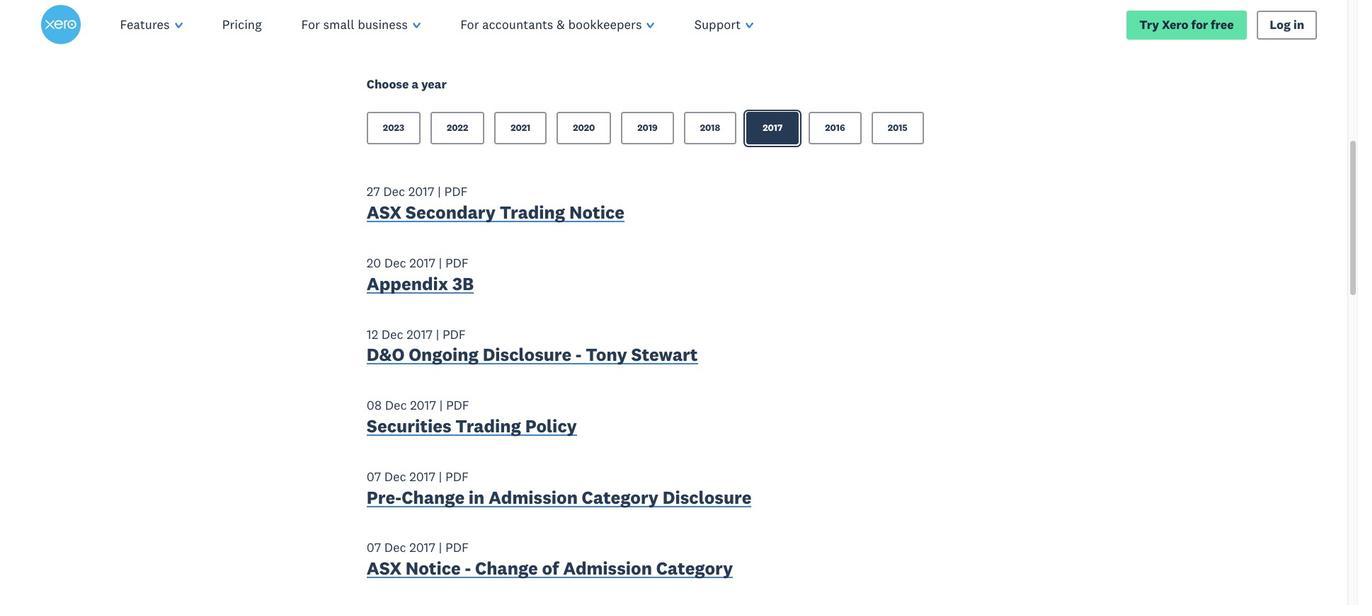 Task type: describe. For each thing, give the bounding box(es) containing it.
notice inside 27 dec 2017 | pdf asx secondary trading notice
[[569, 201, 625, 224]]

27 dec 2017 | pdf asx secondary trading notice
[[367, 184, 625, 224]]

- inside 07 dec 2017 | pdf asx notice - change of admission category
[[465, 557, 471, 580]]

2016 button
[[809, 112, 862, 145]]

08
[[367, 397, 382, 414]]

asx for asx secondary trading notice
[[367, 201, 402, 224]]

2021 button
[[494, 112, 547, 145]]

| for trading
[[439, 397, 443, 414]]

log in
[[1270, 17, 1305, 32]]

2017 for asx secondary trading notice
[[408, 184, 434, 200]]

2018 button
[[684, 112, 737, 145]]

2019 button
[[621, 112, 674, 145]]

pdf for notice
[[445, 540, 469, 556]]

pre-change in admission category disclosure link
[[367, 486, 752, 512]]

choose a year
[[367, 77, 447, 92]]

dec for asx notice - change of admission category
[[384, 540, 406, 556]]

pdf for ongoing
[[443, 326, 466, 342]]

notice inside 07 dec 2017 | pdf asx notice - change of admission category
[[406, 557, 461, 580]]

2017 inside button
[[763, 122, 783, 134]]

20 dec 2017 | pdf appendix 3b
[[367, 255, 474, 295]]

08 dec 2017 | pdf securities trading policy
[[367, 397, 577, 438]]

appendix 3b link
[[367, 272, 474, 298]]

stewart
[[631, 344, 698, 366]]

for accountants & bookkeepers button
[[441, 0, 675, 50]]

xero homepage image
[[41, 5, 80, 45]]

for accountants & bookkeepers
[[460, 16, 642, 33]]

features
[[120, 16, 170, 33]]

trading inside 08 dec 2017 | pdf securities trading policy
[[456, 415, 521, 438]]

securities
[[367, 415, 452, 438]]

pricing
[[222, 16, 262, 33]]

disclosure inside 12 dec 2017 | pdf d&o ongoing disclosure - tony stewart
[[483, 344, 572, 366]]

pdf for change
[[445, 469, 469, 485]]

dec for appendix 3b
[[384, 255, 406, 271]]

2017 for appendix 3b
[[409, 255, 435, 271]]

| for secondary
[[438, 184, 441, 200]]

07 for pre-
[[367, 469, 381, 485]]

07 dec 2017 | pdf asx notice - change of admission category
[[367, 540, 733, 580]]

dec for pre-change in admission category disclosure
[[384, 469, 406, 485]]

for for for accountants & bookkeepers
[[460, 16, 479, 33]]

category inside 07 dec 2017 | pdf asx notice - change of admission category
[[656, 557, 733, 580]]

dec for asx secondary trading notice
[[383, 184, 405, 200]]

asx secondary trading notice link
[[367, 201, 625, 227]]

policy
[[525, 415, 577, 438]]

- inside 12 dec 2017 | pdf d&o ongoing disclosure - tony stewart
[[576, 344, 582, 366]]

2023
[[383, 122, 404, 134]]

business
[[358, 16, 408, 33]]

choose
[[367, 77, 409, 92]]

change inside 07 dec 2017 | pdf pre-change in admission category disclosure
[[402, 486, 465, 509]]

disclosure inside 07 dec 2017 | pdf pre-change in admission category disclosure
[[663, 486, 752, 509]]

for small business
[[301, 16, 408, 33]]

support button
[[675, 0, 774, 50]]

2017 for asx notice - change of admission category
[[410, 540, 436, 556]]

appendix
[[367, 272, 448, 295]]

admission inside 07 dec 2017 | pdf asx notice - change of admission category
[[563, 557, 652, 580]]

07 for asx
[[367, 540, 381, 556]]

2015 button
[[871, 112, 924, 145]]

12 dec 2017 | pdf d&o ongoing disclosure - tony stewart
[[367, 326, 698, 366]]

2022
[[447, 122, 468, 134]]

| for ongoing
[[436, 326, 439, 342]]

12
[[367, 326, 378, 342]]

2019
[[638, 122, 658, 134]]

20
[[367, 255, 381, 271]]

in inside 07 dec 2017 | pdf pre-change in admission category disclosure
[[469, 486, 485, 509]]

log in link
[[1257, 10, 1318, 39]]

1 horizontal spatial in
[[1294, 17, 1305, 32]]



Task type: locate. For each thing, give the bounding box(es) containing it.
pdf inside 07 dec 2017 | pdf pre-change in admission category disclosure
[[445, 469, 469, 485]]

d&o
[[367, 344, 405, 366]]

07 inside 07 dec 2017 | pdf asx notice - change of admission category
[[367, 540, 381, 556]]

| for 3b
[[439, 255, 442, 271]]

pdf inside 20 dec 2017 | pdf appendix 3b
[[445, 255, 469, 271]]

2016
[[825, 122, 845, 134]]

0 horizontal spatial notice
[[406, 557, 461, 580]]

dec down pre-
[[384, 540, 406, 556]]

2017 for pre-change in admission category disclosure
[[410, 469, 436, 485]]

2017 button
[[747, 112, 799, 145]]

dec inside 07 dec 2017 | pdf asx notice - change of admission category
[[384, 540, 406, 556]]

dec for d&o ongoing disclosure - tony stewart
[[382, 326, 403, 342]]

change
[[402, 486, 465, 509], [475, 557, 538, 580]]

for left the accountants
[[460, 16, 479, 33]]

1 vertical spatial change
[[475, 557, 538, 580]]

support
[[694, 16, 741, 33]]

dec right 20
[[384, 255, 406, 271]]

2 07 from the top
[[367, 540, 381, 556]]

ongoing
[[409, 344, 479, 366]]

pdf for 3b
[[445, 255, 469, 271]]

0 horizontal spatial change
[[402, 486, 465, 509]]

0 vertical spatial disclosure
[[483, 344, 572, 366]]

| inside 07 dec 2017 | pdf pre-change in admission category disclosure
[[439, 469, 442, 485]]

try
[[1140, 17, 1159, 32]]

pdf inside 12 dec 2017 | pdf d&o ongoing disclosure - tony stewart
[[443, 326, 466, 342]]

for small business button
[[282, 0, 441, 50]]

dec right 12
[[382, 326, 403, 342]]

for left small at top
[[301, 16, 320, 33]]

07 down pre-
[[367, 540, 381, 556]]

0 vertical spatial -
[[576, 344, 582, 366]]

for for for small business
[[301, 16, 320, 33]]

&
[[557, 16, 565, 33]]

for inside dropdown button
[[301, 16, 320, 33]]

trading
[[500, 201, 565, 224], [456, 415, 521, 438]]

1 horizontal spatial disclosure
[[663, 486, 752, 509]]

year
[[421, 77, 447, 92]]

27
[[367, 184, 380, 200]]

1 vertical spatial -
[[465, 557, 471, 580]]

07 inside 07 dec 2017 | pdf pre-change in admission category disclosure
[[367, 469, 381, 485]]

1 vertical spatial in
[[469, 486, 485, 509]]

1 vertical spatial notice
[[406, 557, 461, 580]]

a
[[412, 77, 419, 92]]

0 horizontal spatial for
[[301, 16, 320, 33]]

2 asx from the top
[[367, 557, 402, 580]]

2 for from the left
[[460, 16, 479, 33]]

dec inside 12 dec 2017 | pdf d&o ongoing disclosure - tony stewart
[[382, 326, 403, 342]]

log
[[1270, 17, 1291, 32]]

2017
[[763, 122, 783, 134], [408, 184, 434, 200], [409, 255, 435, 271], [407, 326, 433, 342], [410, 397, 436, 414], [410, 469, 436, 485], [410, 540, 436, 556]]

for
[[301, 16, 320, 33], [460, 16, 479, 33]]

for inside dropdown button
[[460, 16, 479, 33]]

2020
[[573, 122, 595, 134]]

try xero for free link
[[1127, 10, 1247, 39]]

2020 button
[[557, 112, 611, 145]]

|
[[438, 184, 441, 200], [439, 255, 442, 271], [436, 326, 439, 342], [439, 397, 443, 414], [439, 469, 442, 485], [439, 540, 442, 556]]

notice
[[569, 201, 625, 224], [406, 557, 461, 580]]

2023 button
[[367, 112, 421, 145]]

| inside 12 dec 2017 | pdf d&o ongoing disclosure - tony stewart
[[436, 326, 439, 342]]

pdf for trading
[[446, 397, 469, 414]]

pre-
[[367, 486, 402, 509]]

asx
[[367, 201, 402, 224], [367, 557, 402, 580]]

pdf inside 27 dec 2017 | pdf asx secondary trading notice
[[444, 184, 468, 200]]

3b
[[452, 272, 474, 295]]

admission
[[489, 486, 578, 509], [563, 557, 652, 580]]

2017 inside 12 dec 2017 | pdf d&o ongoing disclosure - tony stewart
[[407, 326, 433, 342]]

2021
[[511, 122, 531, 134]]

accountants
[[482, 16, 553, 33]]

bookkeepers
[[568, 16, 642, 33]]

07
[[367, 469, 381, 485], [367, 540, 381, 556]]

in
[[1294, 17, 1305, 32], [469, 486, 485, 509]]

1 vertical spatial admission
[[563, 557, 652, 580]]

asx inside 27 dec 2017 | pdf asx secondary trading notice
[[367, 201, 402, 224]]

pdf for secondary
[[444, 184, 468, 200]]

0 vertical spatial asx
[[367, 201, 402, 224]]

| inside 07 dec 2017 | pdf asx notice - change of admission category
[[439, 540, 442, 556]]

securities trading policy link
[[367, 415, 577, 441]]

1 vertical spatial trading
[[456, 415, 521, 438]]

0 vertical spatial notice
[[569, 201, 625, 224]]

2018
[[700, 122, 720, 134]]

tony
[[586, 344, 627, 366]]

| for notice
[[439, 540, 442, 556]]

2017 for securities trading policy
[[410, 397, 436, 414]]

2017 inside 08 dec 2017 | pdf securities trading policy
[[410, 397, 436, 414]]

dec inside 08 dec 2017 | pdf securities trading policy
[[385, 397, 407, 414]]

1 horizontal spatial change
[[475, 557, 538, 580]]

dec inside 20 dec 2017 | pdf appendix 3b
[[384, 255, 406, 271]]

1 for from the left
[[301, 16, 320, 33]]

features button
[[100, 0, 202, 50]]

dec inside 07 dec 2017 | pdf pre-change in admission category disclosure
[[384, 469, 406, 485]]

admission inside 07 dec 2017 | pdf pre-change in admission category disclosure
[[489, 486, 578, 509]]

d&o ongoing disclosure - tony stewart link
[[367, 344, 698, 370]]

| inside 27 dec 2017 | pdf asx secondary trading notice
[[438, 184, 441, 200]]

07 dec 2017 | pdf pre-change in admission category disclosure
[[367, 469, 752, 509]]

disclosure
[[483, 344, 572, 366], [663, 486, 752, 509]]

in down securities trading policy link
[[469, 486, 485, 509]]

0 vertical spatial 07
[[367, 469, 381, 485]]

dec right the 08
[[385, 397, 407, 414]]

1 asx from the top
[[367, 201, 402, 224]]

1 vertical spatial 07
[[367, 540, 381, 556]]

dec inside 27 dec 2017 | pdf asx secondary trading notice
[[383, 184, 405, 200]]

dec up pre-
[[384, 469, 406, 485]]

0 horizontal spatial in
[[469, 486, 485, 509]]

of
[[542, 557, 559, 580]]

pdf
[[444, 184, 468, 200], [445, 255, 469, 271], [443, 326, 466, 342], [446, 397, 469, 414], [445, 469, 469, 485], [445, 540, 469, 556]]

category
[[582, 486, 659, 509], [656, 557, 733, 580]]

dec for securities trading policy
[[385, 397, 407, 414]]

0 horizontal spatial -
[[465, 557, 471, 580]]

for
[[1191, 17, 1208, 32]]

asx notice - change of admission category link
[[367, 557, 733, 583]]

0 vertical spatial in
[[1294, 17, 1305, 32]]

1 vertical spatial asx
[[367, 557, 402, 580]]

0 vertical spatial admission
[[489, 486, 578, 509]]

dec
[[383, 184, 405, 200], [384, 255, 406, 271], [382, 326, 403, 342], [385, 397, 407, 414], [384, 469, 406, 485], [384, 540, 406, 556]]

admission up 07 dec 2017 | pdf asx notice - change of admission category
[[489, 486, 578, 509]]

2017 inside 20 dec 2017 | pdf appendix 3b
[[409, 255, 435, 271]]

2017 inside 07 dec 2017 | pdf pre-change in admission category disclosure
[[410, 469, 436, 485]]

-
[[576, 344, 582, 366], [465, 557, 471, 580]]

2017 for d&o ongoing disclosure - tony stewart
[[407, 326, 433, 342]]

category inside 07 dec 2017 | pdf pre-change in admission category disclosure
[[582, 486, 659, 509]]

asx for asx notice - change of admission category
[[367, 557, 402, 580]]

07 up pre-
[[367, 469, 381, 485]]

dec right 27
[[383, 184, 405, 200]]

1 horizontal spatial notice
[[569, 201, 625, 224]]

asx inside 07 dec 2017 | pdf asx notice - change of admission category
[[367, 557, 402, 580]]

change inside 07 dec 2017 | pdf asx notice - change of admission category
[[475, 557, 538, 580]]

try xero for free
[[1140, 17, 1234, 32]]

trading inside 27 dec 2017 | pdf asx secondary trading notice
[[500, 201, 565, 224]]

2017 inside 07 dec 2017 | pdf asx notice - change of admission category
[[410, 540, 436, 556]]

1 vertical spatial category
[[656, 557, 733, 580]]

1 vertical spatial disclosure
[[663, 486, 752, 509]]

| inside 20 dec 2017 | pdf appendix 3b
[[439, 255, 442, 271]]

pdf inside 08 dec 2017 | pdf securities trading policy
[[446, 397, 469, 414]]

0 vertical spatial change
[[402, 486, 465, 509]]

1 horizontal spatial for
[[460, 16, 479, 33]]

xero
[[1162, 17, 1189, 32]]

2022 button
[[431, 112, 485, 145]]

0 horizontal spatial disclosure
[[483, 344, 572, 366]]

2017 inside 27 dec 2017 | pdf asx secondary trading notice
[[408, 184, 434, 200]]

2015
[[888, 122, 908, 134]]

1 horizontal spatial -
[[576, 344, 582, 366]]

0 vertical spatial category
[[582, 486, 659, 509]]

pricing link
[[202, 0, 282, 50]]

secondary
[[406, 201, 496, 224]]

| for change
[[439, 469, 442, 485]]

admission right of
[[563, 557, 652, 580]]

| inside 08 dec 2017 | pdf securities trading policy
[[439, 397, 443, 414]]

in right the log
[[1294, 17, 1305, 32]]

free
[[1211, 17, 1234, 32]]

pdf inside 07 dec 2017 | pdf asx notice - change of admission category
[[445, 540, 469, 556]]

small
[[323, 16, 355, 33]]

1 07 from the top
[[367, 469, 381, 485]]

0 vertical spatial trading
[[500, 201, 565, 224]]



Task type: vqa. For each thing, say whether or not it's contained in the screenshot.
More About Our Customers, Partners And Communities
no



